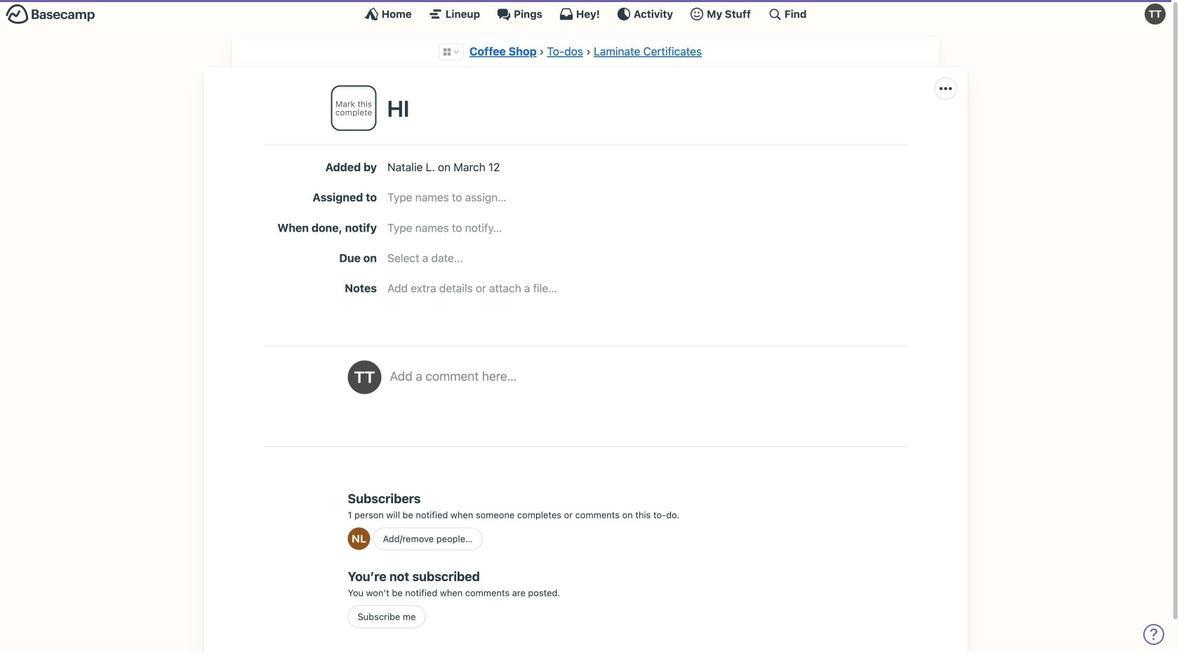 Task type: vqa. For each thing, say whether or not it's contained in the screenshot.
Switch accounts image
yes



Task type: locate. For each thing, give the bounding box(es) containing it.
switch accounts image
[[6, 4, 95, 25]]

1 horizontal spatial terry turtle image
[[1145, 4, 1166, 25]]

0 vertical spatial terry turtle image
[[1145, 4, 1166, 25]]

main element
[[0, 0, 1171, 27]]

terry turtle image
[[1145, 4, 1166, 25], [348, 360, 381, 394]]

keyboard shortcut: ⌘ + / image
[[768, 7, 782, 21]]

0 horizontal spatial terry turtle image
[[348, 360, 381, 394]]



Task type: describe. For each thing, give the bounding box(es) containing it.
1 vertical spatial terry turtle image
[[348, 360, 381, 394]]

natalie lubich image
[[348, 527, 370, 550]]

terry turtle image inside main element
[[1145, 4, 1166, 25]]

march 12 element
[[454, 160, 500, 174]]



